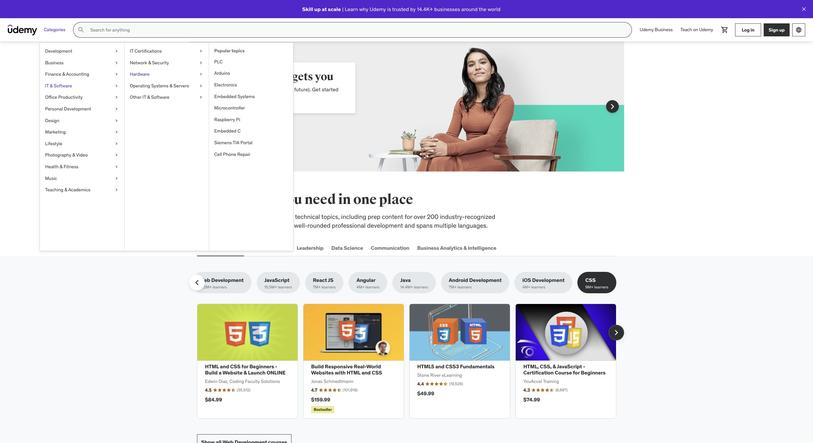 Task type: vqa. For each thing, say whether or not it's contained in the screenshot.
KALOB TAULIEN
no



Task type: describe. For each thing, give the bounding box(es) containing it.
ios development 4m+ learners
[[523, 277, 565, 290]]

build inside html and css for beginners - build a website & launch online
[[205, 370, 218, 376]]

finance & accounting
[[45, 71, 89, 77]]

embedded c link
[[209, 126, 293, 137]]

log in link
[[736, 23, 762, 36]]

teach on udemy
[[681, 27, 714, 33]]

on
[[694, 27, 699, 33]]

recognized
[[465, 213, 496, 221]]

udemy business link
[[637, 22, 677, 38]]

up for skill
[[315, 6, 321, 12]]

learners inside javascript 15.5m+ learners
[[278, 285, 292, 290]]

lifestyle
[[45, 141, 62, 146]]

xsmall image for music
[[114, 175, 119, 182]]

systems for embedded
[[238, 93, 255, 99]]

with inside the learning that gets you skills for your present (and your future). get started with us.
[[220, 93, 230, 100]]

multiple
[[435, 221, 457, 229]]

html5 and css3 fundamentals link
[[418, 363, 495, 370]]

next image for carousel element containing learning that gets you
[[608, 101, 618, 112]]

xsmall image for it certifications
[[199, 48, 204, 54]]

design link
[[40, 115, 124, 126]]

why
[[360, 6, 369, 12]]

Search for anything text field
[[89, 24, 625, 35]]

7m+ for android development
[[449, 285, 457, 290]]

12.2m+
[[199, 285, 212, 290]]

intelligence
[[468, 245, 497, 251]]

for inside html and css for beginners - build a website & launch online
[[242, 363, 249, 370]]

business analytics & intelligence button
[[416, 240, 498, 256]]

& inside 'link'
[[62, 71, 65, 77]]

- inside 'html, css, & javascript - certification course for beginners'
[[584, 363, 586, 370]]

up for sign
[[780, 27, 786, 33]]

& right teaching
[[64, 187, 67, 193]]

is
[[388, 6, 391, 12]]

analytics
[[441, 245, 463, 251]]

0 vertical spatial in
[[751, 27, 755, 33]]

it inside button
[[251, 245, 255, 251]]

leadership
[[297, 245, 324, 251]]

xsmall image for office productivity
[[114, 94, 119, 101]]

react js 7m+ learners
[[313, 277, 336, 290]]

learners inside angular 4m+ learners
[[366, 285, 380, 290]]

business analytics & intelligence
[[418, 245, 497, 251]]

by
[[411, 6, 416, 12]]

embedded for embedded systems
[[214, 93, 237, 99]]

build responsive real-world websites with html and css
[[311, 363, 383, 376]]

- inside html and css for beginners - build a website & launch online
[[275, 363, 278, 370]]

html5 and css3 fundamentals
[[418, 363, 495, 370]]

industry-
[[440, 213, 465, 221]]

productivity
[[58, 94, 83, 100]]

xsmall image for photography & video
[[114, 152, 119, 159]]

trusted
[[393, 6, 409, 12]]

course
[[555, 370, 572, 376]]

topics,
[[322, 213, 340, 221]]

sign
[[770, 27, 779, 33]]

build inside build responsive real-world websites with html and css
[[311, 363, 324, 370]]

development link
[[40, 45, 124, 57]]

development for android development 7m+ learners
[[470, 277, 502, 283]]

you for skills
[[279, 191, 302, 208]]

well-
[[294, 221, 308, 229]]

need
[[305, 191, 336, 208]]

4m+ inside angular 4m+ learners
[[357, 285, 365, 290]]

network
[[130, 60, 147, 66]]

xsmall image for operating systems & servers
[[199, 83, 204, 89]]

xsmall image for lifestyle
[[114, 141, 119, 147]]

android development 7m+ learners
[[449, 277, 502, 290]]

xsmall image for development
[[114, 48, 119, 54]]

electronics link
[[209, 79, 293, 91]]

learners inside css 9m+ learners
[[595, 285, 609, 290]]

choose a language image
[[796, 27, 803, 33]]

(and
[[272, 86, 282, 93]]

& up office
[[50, 83, 53, 89]]

build responsive real-world websites with html and css link
[[311, 363, 383, 376]]

sign up link
[[765, 23, 791, 36]]

us.
[[232, 93, 238, 100]]

web for web development 12.2m+ learners
[[199, 277, 210, 283]]

skill up at scale | learn why udemy is trusted by 14.4k+ businesses around the world
[[303, 6, 501, 12]]

hardware element
[[209, 43, 293, 251]]

office productivity link
[[40, 92, 124, 103]]

technical
[[295, 213, 320, 221]]

professional
[[332, 221, 366, 229]]

c
[[238, 128, 241, 134]]

business inside udemy business 'link'
[[655, 27, 673, 33]]

photography & video link
[[40, 150, 124, 161]]

0 horizontal spatial udemy
[[370, 6, 386, 12]]

marketing
[[45, 129, 66, 135]]

world
[[488, 6, 501, 12]]

log in
[[743, 27, 755, 33]]

personal
[[45, 106, 63, 112]]

css inside html and css for beginners - build a website & launch online
[[230, 363, 241, 370]]

it up office
[[45, 83, 49, 89]]

xsmall image for marketing
[[114, 129, 119, 135]]

world
[[367, 363, 381, 370]]

development for web development 12.2m+ learners
[[211, 277, 244, 283]]

launch
[[248, 370, 266, 376]]

& inside button
[[464, 245, 467, 251]]

finance & accounting link
[[40, 69, 124, 80]]

|
[[343, 6, 344, 12]]

html5
[[418, 363, 435, 370]]

health & fitness
[[45, 164, 79, 170]]

& inside html and css for beginners - build a website & launch online
[[244, 370, 247, 376]]

hardware
[[130, 71, 150, 77]]

office
[[45, 94, 57, 100]]

over
[[414, 213, 426, 221]]

0 horizontal spatial it certifications
[[130, 48, 162, 54]]

& inside 'html, css, & javascript - certification course for beginners'
[[553, 363, 557, 370]]

teaching
[[45, 187, 63, 193]]

all the skills you need in one place
[[197, 191, 413, 208]]

android
[[449, 277, 469, 283]]

finance
[[45, 71, 61, 77]]

businesses
[[435, 6, 461, 12]]

teaching & academics link
[[40, 184, 124, 196]]

javascript inside 'html, css, & javascript - certification course for beginners'
[[558, 363, 583, 370]]

and inside "covering critical workplace skills to technical topics, including prep content for over 200 industry-recognized certifications, our catalog supports well-rounded professional development and spans multiple languages."
[[405, 221, 415, 229]]

raspberry pi
[[214, 117, 240, 122]]

business for business
[[45, 60, 64, 66]]

it certifications link
[[125, 45, 209, 57]]

web for web development
[[198, 245, 209, 251]]

beginners inside html and css for beginners - build a website & launch online
[[250, 363, 274, 370]]

content
[[382, 213, 404, 221]]

embedded for embedded c
[[214, 128, 237, 134]]

css inside build responsive real-world websites with html and css
[[372, 370, 383, 376]]

embedded systems
[[214, 93, 255, 99]]

other it & software
[[130, 94, 170, 100]]

scale
[[328, 6, 341, 12]]

xsmall image for it & software
[[114, 83, 119, 89]]

topic filters element
[[189, 272, 617, 293]]

udemy inside udemy business 'link'
[[640, 27, 654, 33]]

communication button
[[370, 240, 411, 256]]

gets
[[292, 70, 313, 84]]

0 horizontal spatial software
[[54, 83, 72, 89]]

and inside build responsive real-world websites with html and css
[[362, 370, 371, 376]]

workplace
[[243, 213, 272, 221]]

phone
[[223, 151, 236, 157]]

catalog
[[246, 221, 267, 229]]

with inside build responsive real-world websites with html and css
[[335, 370, 346, 376]]

popular
[[214, 48, 231, 54]]

java
[[401, 277, 411, 283]]

7m+ for react js
[[313, 285, 321, 290]]

development for personal development
[[64, 106, 91, 112]]

xsmall image for personal development
[[114, 106, 119, 112]]

learners inside android development 7m+ learners
[[458, 285, 472, 290]]

siemens tia portal link
[[209, 137, 293, 149]]



Task type: locate. For each thing, give the bounding box(es) containing it.
including
[[342, 213, 367, 221]]

1 horizontal spatial beginners
[[581, 370, 606, 376]]

1 horizontal spatial 7m+
[[449, 285, 457, 290]]

1 horizontal spatial build
[[311, 363, 324, 370]]

0 horizontal spatial javascript
[[265, 277, 290, 283]]

0 vertical spatial javascript
[[265, 277, 290, 283]]

& left servers
[[170, 83, 173, 89]]

html
[[205, 363, 219, 370], [347, 370, 361, 376]]

web inside button
[[198, 245, 209, 251]]

0 horizontal spatial html
[[205, 363, 219, 370]]

beginners right website on the bottom left of page
[[250, 363, 274, 370]]

xsmall image inside development link
[[114, 48, 119, 54]]

2 horizontal spatial udemy
[[700, 27, 714, 33]]

html left website on the bottom left of page
[[205, 363, 219, 370]]

with down skills on the top left
[[220, 93, 230, 100]]

teaching & academics
[[45, 187, 91, 193]]

- right launch
[[275, 363, 278, 370]]

network & security link
[[125, 57, 209, 69]]

1 vertical spatial systems
[[238, 93, 255, 99]]

2 embedded from the top
[[214, 128, 237, 134]]

& left security
[[148, 60, 151, 66]]

close image
[[802, 6, 808, 12]]

for up embedded systems at top left
[[234, 86, 240, 93]]

carousel element containing learning that gets you
[[189, 42, 625, 172]]

up left at
[[315, 6, 321, 12]]

xsmall image inside lifestyle "link"
[[114, 141, 119, 147]]

0 horizontal spatial css
[[230, 363, 241, 370]]

2 horizontal spatial css
[[586, 277, 596, 283]]

health
[[45, 164, 59, 170]]

& right css,
[[553, 363, 557, 370]]

it certifications inside button
[[251, 245, 289, 251]]

0 horizontal spatial up
[[315, 6, 321, 12]]

0 horizontal spatial your
[[242, 86, 252, 93]]

xsmall image inside network & security link
[[199, 60, 204, 66]]

up inside "link"
[[780, 27, 786, 33]]

learning that gets you skills for your present (and your future). get started with us.
[[220, 70, 339, 100]]

skills
[[242, 191, 277, 208], [273, 213, 287, 221]]

log
[[743, 27, 750, 33]]

6 learners from the left
[[458, 285, 472, 290]]

topics
[[232, 48, 245, 54]]

and
[[405, 221, 415, 229], [220, 363, 229, 370], [436, 363, 445, 370], [362, 370, 371, 376]]

it certifications down supports
[[251, 245, 289, 251]]

xsmall image inside marketing link
[[114, 129, 119, 135]]

learners inside web development 12.2m+ learners
[[213, 285, 227, 290]]

xsmall image
[[199, 48, 204, 54], [114, 60, 119, 66], [114, 71, 119, 78], [199, 71, 204, 78], [114, 83, 119, 89], [114, 94, 119, 101], [114, 106, 119, 112], [114, 164, 119, 170], [114, 175, 119, 182]]

7m+ down react
[[313, 285, 321, 290]]

1 vertical spatial certifications
[[256, 245, 289, 251]]

learners inside ios development 4m+ learners
[[532, 285, 546, 290]]

js
[[328, 277, 334, 283]]

music
[[45, 175, 57, 181]]

skills inside "covering critical workplace skills to technical topics, including prep content for over 200 industry-recognized certifications, our catalog supports well-rounded professional development and spans multiple languages."
[[273, 213, 287, 221]]

2 - from the left
[[584, 363, 586, 370]]

html inside build responsive real-world websites with html and css
[[347, 370, 361, 376]]

1 horizontal spatial up
[[780, 27, 786, 33]]

submit search image
[[77, 26, 85, 34]]

1 vertical spatial carousel element
[[197, 304, 625, 419]]

java 14.4m+ learners
[[401, 277, 429, 290]]

0 horizontal spatial systems
[[151, 83, 169, 89]]

in right log
[[751, 27, 755, 33]]

javascript up 15.5m+
[[265, 277, 290, 283]]

0 horizontal spatial 7m+
[[313, 285, 321, 290]]

development down categories dropdown button on the left top
[[45, 48, 72, 54]]

for inside 'html, css, & javascript - certification course for beginners'
[[574, 370, 580, 376]]

1 horizontal spatial systems
[[238, 93, 255, 99]]

you up started at top
[[315, 70, 334, 84]]

office productivity
[[45, 94, 83, 100]]

web down certifications,
[[198, 245, 209, 251]]

1 vertical spatial it certifications
[[251, 245, 289, 251]]

categories button
[[40, 22, 69, 38]]

xsmall image for teaching & academics
[[114, 187, 119, 193]]

xsmall image for design
[[114, 117, 119, 124]]

1 vertical spatial you
[[279, 191, 302, 208]]

2 7m+ from the left
[[449, 285, 457, 290]]

2 vertical spatial business
[[418, 245, 440, 251]]

& right finance
[[62, 71, 65, 77]]

the up critical
[[219, 191, 239, 208]]

development down certifications,
[[210, 245, 243, 251]]

to
[[288, 213, 294, 221]]

xsmall image inside design link
[[114, 117, 119, 124]]

software down operating systems & servers
[[151, 94, 170, 100]]

0 horizontal spatial in
[[339, 191, 351, 208]]

for right a
[[242, 363, 249, 370]]

4m+ down ios
[[523, 285, 531, 290]]

embedded down raspberry at the top of page
[[214, 128, 237, 134]]

shopping cart with 0 items image
[[722, 26, 729, 34]]

development right android
[[470, 277, 502, 283]]

business down spans on the right
[[418, 245, 440, 251]]

0 vertical spatial next image
[[608, 101, 618, 112]]

with right websites
[[335, 370, 346, 376]]

systems for operating
[[151, 83, 169, 89]]

learning
[[220, 70, 267, 84]]

business inside business link
[[45, 60, 64, 66]]

languages.
[[458, 221, 488, 229]]

1 horizontal spatial certifications
[[256, 245, 289, 251]]

1 horizontal spatial javascript
[[558, 363, 583, 370]]

beginners
[[250, 363, 274, 370], [581, 370, 606, 376]]

systems inside hardware element
[[238, 93, 255, 99]]

for
[[234, 86, 240, 93], [405, 213, 413, 221], [242, 363, 249, 370], [574, 370, 580, 376]]

html, css, & javascript - certification course for beginners link
[[524, 363, 606, 376]]

& right health
[[60, 164, 63, 170]]

microcontroller
[[214, 105, 245, 111]]

our
[[236, 221, 245, 229]]

xsmall image for network & security
[[199, 60, 204, 66]]

web development button
[[197, 240, 244, 256]]

skills up workplace
[[242, 191, 277, 208]]

systems down hardware link
[[151, 83, 169, 89]]

development down the office productivity link
[[64, 106, 91, 112]]

0 horizontal spatial certifications
[[135, 48, 162, 54]]

around
[[462, 6, 478, 12]]

beginners right course
[[581, 370, 606, 376]]

web inside web development 12.2m+ learners
[[199, 277, 210, 283]]

xsmall image inside operating systems & servers link
[[199, 83, 204, 89]]

embedded c
[[214, 128, 241, 134]]

1 vertical spatial javascript
[[558, 363, 583, 370]]

in up including
[[339, 191, 351, 208]]

for inside "covering critical workplace skills to technical topics, including prep content for over 200 industry-recognized certifications, our catalog supports well-rounded professional development and spans multiple languages."
[[405, 213, 413, 221]]

online
[[267, 370, 286, 376]]

certification
[[524, 370, 554, 376]]

it right other
[[143, 94, 146, 100]]

software
[[54, 83, 72, 89], [151, 94, 170, 100]]

photography & video
[[45, 152, 88, 158]]

1 vertical spatial in
[[339, 191, 351, 208]]

it down catalog
[[251, 245, 255, 251]]

xsmall image
[[114, 48, 119, 54], [199, 60, 204, 66], [199, 83, 204, 89], [199, 94, 204, 101], [114, 117, 119, 124], [114, 129, 119, 135], [114, 141, 119, 147], [114, 152, 119, 159], [114, 187, 119, 193]]

you up to
[[279, 191, 302, 208]]

business
[[655, 27, 673, 33], [45, 60, 64, 66], [418, 245, 440, 251]]

javascript right css,
[[558, 363, 583, 370]]

development for ios development 4m+ learners
[[533, 277, 565, 283]]

0 vertical spatial systems
[[151, 83, 169, 89]]

up right sign
[[780, 27, 786, 33]]

design
[[45, 117, 59, 123]]

all
[[197, 191, 216, 208]]

prep
[[368, 213, 381, 221]]

skills up supports
[[273, 213, 287, 221]]

xsmall image inside photography & video link
[[114, 152, 119, 159]]

7 learners from the left
[[532, 285, 546, 290]]

1 horizontal spatial you
[[315, 70, 334, 84]]

0 vertical spatial software
[[54, 83, 72, 89]]

xsmall image for other it & software
[[199, 94, 204, 101]]

development inside android development 7m+ learners
[[470, 277, 502, 283]]

xsmall image inside teaching & academics link
[[114, 187, 119, 193]]

0 vertical spatial skills
[[242, 191, 277, 208]]

css inside css 9m+ learners
[[586, 277, 596, 283]]

8 learners from the left
[[595, 285, 609, 290]]

0 horizontal spatial you
[[279, 191, 302, 208]]

certifications inside it certifications button
[[256, 245, 289, 251]]

it certifications up network & security
[[130, 48, 162, 54]]

and inside html and css for beginners - build a website & launch online
[[220, 363, 229, 370]]

& right analytics on the right of page
[[464, 245, 467, 251]]

xsmall image inside the office productivity link
[[114, 94, 119, 101]]

portal
[[241, 140, 253, 146]]

video
[[76, 152, 88, 158]]

0 horizontal spatial -
[[275, 363, 278, 370]]

learners inside java 14.4m+ learners
[[414, 285, 429, 290]]

14.4k+
[[417, 6, 433, 12]]

learners inside react js 7m+ learners
[[322, 285, 336, 290]]

development up 12.2m+
[[211, 277, 244, 283]]

carousel element
[[189, 42, 625, 172], [197, 304, 625, 419]]

1 embedded from the top
[[214, 93, 237, 99]]

200
[[427, 213, 439, 221]]

0 vertical spatial the
[[479, 6, 487, 12]]

photography
[[45, 152, 71, 158]]

business link
[[40, 57, 124, 69]]

1 horizontal spatial 4m+
[[523, 285, 531, 290]]

you
[[315, 70, 334, 84], [279, 191, 302, 208]]

web up 12.2m+
[[199, 277, 210, 283]]

business left teach
[[655, 27, 673, 33]]

0 horizontal spatial business
[[45, 60, 64, 66]]

place
[[379, 191, 413, 208]]

0 vertical spatial carousel element
[[189, 42, 625, 172]]

2 your from the left
[[283, 86, 293, 93]]

software up office productivity
[[54, 83, 72, 89]]

critical
[[223, 213, 242, 221]]

0 vertical spatial embedded
[[214, 93, 237, 99]]

1 vertical spatial the
[[219, 191, 239, 208]]

javascript inside javascript 15.5m+ learners
[[265, 277, 290, 283]]

14.4m+
[[401, 285, 413, 290]]

1 vertical spatial software
[[151, 94, 170, 100]]

1 vertical spatial skills
[[273, 213, 287, 221]]

xsmall image inside other it & software link
[[199, 94, 204, 101]]

html,
[[524, 363, 539, 370]]

& right other
[[147, 94, 150, 100]]

next image
[[608, 101, 618, 112], [612, 327, 622, 338]]

science
[[344, 245, 363, 251]]

you inside the learning that gets you skills for your present (and your future). get started with us.
[[315, 70, 334, 84]]

marketing link
[[40, 126, 124, 138]]

0 vertical spatial business
[[655, 27, 673, 33]]

7m+ inside react js 7m+ learners
[[313, 285, 321, 290]]

1 7m+ from the left
[[313, 285, 321, 290]]

5 learners from the left
[[414, 285, 429, 290]]

css up 9m+
[[586, 277, 596, 283]]

personal development link
[[40, 103, 124, 115]]

business inside business analytics & intelligence button
[[418, 245, 440, 251]]

7m+ inside android development 7m+ learners
[[449, 285, 457, 290]]

previous image
[[192, 278, 202, 288]]

your
[[242, 86, 252, 93], [283, 86, 293, 93]]

plc link
[[209, 56, 293, 68]]

carousel element containing html and css for beginners - build a website & launch online
[[197, 304, 625, 419]]

xsmall image inside music link
[[114, 175, 119, 182]]

a
[[219, 370, 222, 376]]

the left world
[[479, 6, 487, 12]]

development inside web development 12.2m+ learners
[[211, 277, 244, 283]]

systems down electronics link
[[238, 93, 255, 99]]

your down learning
[[242, 86, 252, 93]]

css right real-
[[372, 370, 383, 376]]

supports
[[268, 221, 293, 229]]

xsmall image inside it & software link
[[114, 83, 119, 89]]

4m+ down angular
[[357, 285, 365, 290]]

xsmall image inside health & fitness link
[[114, 164, 119, 170]]

0 vertical spatial web
[[198, 245, 209, 251]]

& left launch
[[244, 370, 247, 376]]

development right ios
[[533, 277, 565, 283]]

for right course
[[574, 370, 580, 376]]

4 learners from the left
[[366, 285, 380, 290]]

xsmall image for business
[[114, 60, 119, 66]]

business for business analytics & intelligence
[[418, 245, 440, 251]]

html and css for beginners - build a website & launch online
[[205, 363, 286, 376]]

0 horizontal spatial with
[[220, 93, 230, 100]]

1 4m+ from the left
[[357, 285, 365, 290]]

0 vertical spatial you
[[315, 70, 334, 84]]

1 horizontal spatial it certifications
[[251, 245, 289, 251]]

it up 'network'
[[130, 48, 134, 54]]

for left 'over'
[[405, 213, 413, 221]]

0 horizontal spatial build
[[205, 370, 218, 376]]

1 horizontal spatial html
[[347, 370, 361, 376]]

xsmall image inside personal development link
[[114, 106, 119, 112]]

1 horizontal spatial css
[[372, 370, 383, 376]]

certifications down supports
[[256, 245, 289, 251]]

academics
[[68, 187, 91, 193]]

fitness
[[64, 164, 79, 170]]

certifications inside it certifications link
[[135, 48, 162, 54]]

&
[[148, 60, 151, 66], [62, 71, 65, 77], [50, 83, 53, 89], [170, 83, 173, 89], [147, 94, 150, 100], [72, 152, 75, 158], [60, 164, 63, 170], [64, 187, 67, 193], [464, 245, 467, 251], [553, 363, 557, 370], [244, 370, 247, 376]]

1 vertical spatial with
[[335, 370, 346, 376]]

embedded inside "link"
[[214, 128, 237, 134]]

udemy image
[[8, 24, 37, 35]]

xsmall image for health & fitness
[[114, 164, 119, 170]]

build left responsive
[[311, 363, 324, 370]]

web
[[198, 245, 209, 251], [199, 277, 210, 283]]

it & software
[[45, 83, 72, 89]]

with
[[220, 93, 230, 100], [335, 370, 346, 376]]

present
[[253, 86, 271, 93]]

1 your from the left
[[242, 86, 252, 93]]

fundamentals
[[460, 363, 495, 370]]

0 horizontal spatial the
[[219, 191, 239, 208]]

0 vertical spatial it certifications
[[130, 48, 162, 54]]

development for web development
[[210, 245, 243, 251]]

xsmall image for finance & accounting
[[114, 71, 119, 78]]

1 vertical spatial up
[[780, 27, 786, 33]]

build left a
[[205, 370, 218, 376]]

1 horizontal spatial the
[[479, 6, 487, 12]]

up
[[315, 6, 321, 12], [780, 27, 786, 33]]

html and css for beginners - build a website & launch online link
[[205, 363, 286, 376]]

future).
[[295, 86, 311, 93]]

development inside button
[[210, 245, 243, 251]]

pi
[[236, 117, 240, 122]]

1 horizontal spatial with
[[335, 370, 346, 376]]

xsmall image inside business link
[[114, 60, 119, 66]]

0 horizontal spatial beginners
[[250, 363, 274, 370]]

9m+
[[586, 285, 594, 290]]

2 learners from the left
[[278, 285, 292, 290]]

0 vertical spatial certifications
[[135, 48, 162, 54]]

3 learners from the left
[[322, 285, 336, 290]]

& left 'video'
[[72, 152, 75, 158]]

1 horizontal spatial business
[[418, 245, 440, 251]]

0 vertical spatial with
[[220, 93, 230, 100]]

beginners inside 'html, css, & javascript - certification course for beginners'
[[581, 370, 606, 376]]

1 horizontal spatial -
[[584, 363, 586, 370]]

1 horizontal spatial udemy
[[640, 27, 654, 33]]

certifications
[[135, 48, 162, 54], [256, 245, 289, 251]]

real-
[[354, 363, 367, 370]]

- right course
[[584, 363, 586, 370]]

xsmall image inside finance & accounting 'link'
[[114, 71, 119, 78]]

javascript
[[265, 277, 290, 283], [558, 363, 583, 370]]

1 vertical spatial web
[[199, 277, 210, 283]]

operating systems & servers
[[130, 83, 189, 89]]

your right (and
[[283, 86, 293, 93]]

covering critical workplace skills to technical topics, including prep content for over 200 industry-recognized certifications, our catalog supports well-rounded professional development and spans multiple languages.
[[197, 213, 496, 229]]

2 4m+ from the left
[[523, 285, 531, 290]]

lifestyle link
[[40, 138, 124, 150]]

servers
[[174, 83, 189, 89]]

0 horizontal spatial 4m+
[[357, 285, 365, 290]]

learners
[[213, 285, 227, 290], [278, 285, 292, 290], [322, 285, 336, 290], [366, 285, 380, 290], [414, 285, 429, 290], [458, 285, 472, 290], [532, 285, 546, 290], [595, 285, 609, 290]]

1 learners from the left
[[213, 285, 227, 290]]

next image for carousel element containing html and css for beginners - build a website & launch online
[[612, 327, 622, 338]]

xsmall image inside hardware link
[[199, 71, 204, 78]]

for inside the learning that gets you skills for your present (and your future). get started with us.
[[234, 86, 240, 93]]

0 vertical spatial up
[[315, 6, 321, 12]]

css3
[[446, 363, 459, 370]]

embedded down skills on the top left
[[214, 93, 237, 99]]

website
[[223, 370, 243, 376]]

xsmall image inside it certifications link
[[199, 48, 204, 54]]

2 horizontal spatial business
[[655, 27, 673, 33]]

1 vertical spatial business
[[45, 60, 64, 66]]

business up finance
[[45, 60, 64, 66]]

health & fitness link
[[40, 161, 124, 173]]

1 horizontal spatial your
[[283, 86, 293, 93]]

1 vertical spatial next image
[[612, 327, 622, 338]]

4m+ inside ios development 4m+ learners
[[523, 285, 531, 290]]

tia
[[233, 140, 240, 146]]

websites
[[311, 370, 334, 376]]

1 vertical spatial embedded
[[214, 128, 237, 134]]

7m+ down android
[[449, 285, 457, 290]]

development inside ios development 4m+ learners
[[533, 277, 565, 283]]

1 horizontal spatial in
[[751, 27, 755, 33]]

xsmall image for hardware
[[199, 71, 204, 78]]

udemy inside teach on udemy link
[[700, 27, 714, 33]]

html left world
[[347, 370, 361, 376]]

css right a
[[230, 363, 241, 370]]

covering
[[197, 213, 222, 221]]

certifications up network & security
[[135, 48, 162, 54]]

1 - from the left
[[275, 363, 278, 370]]

7m+
[[313, 285, 321, 290], [449, 285, 457, 290]]

1 horizontal spatial software
[[151, 94, 170, 100]]

you for gets
[[315, 70, 334, 84]]

html inside html and css for beginners - build a website & launch online
[[205, 363, 219, 370]]



